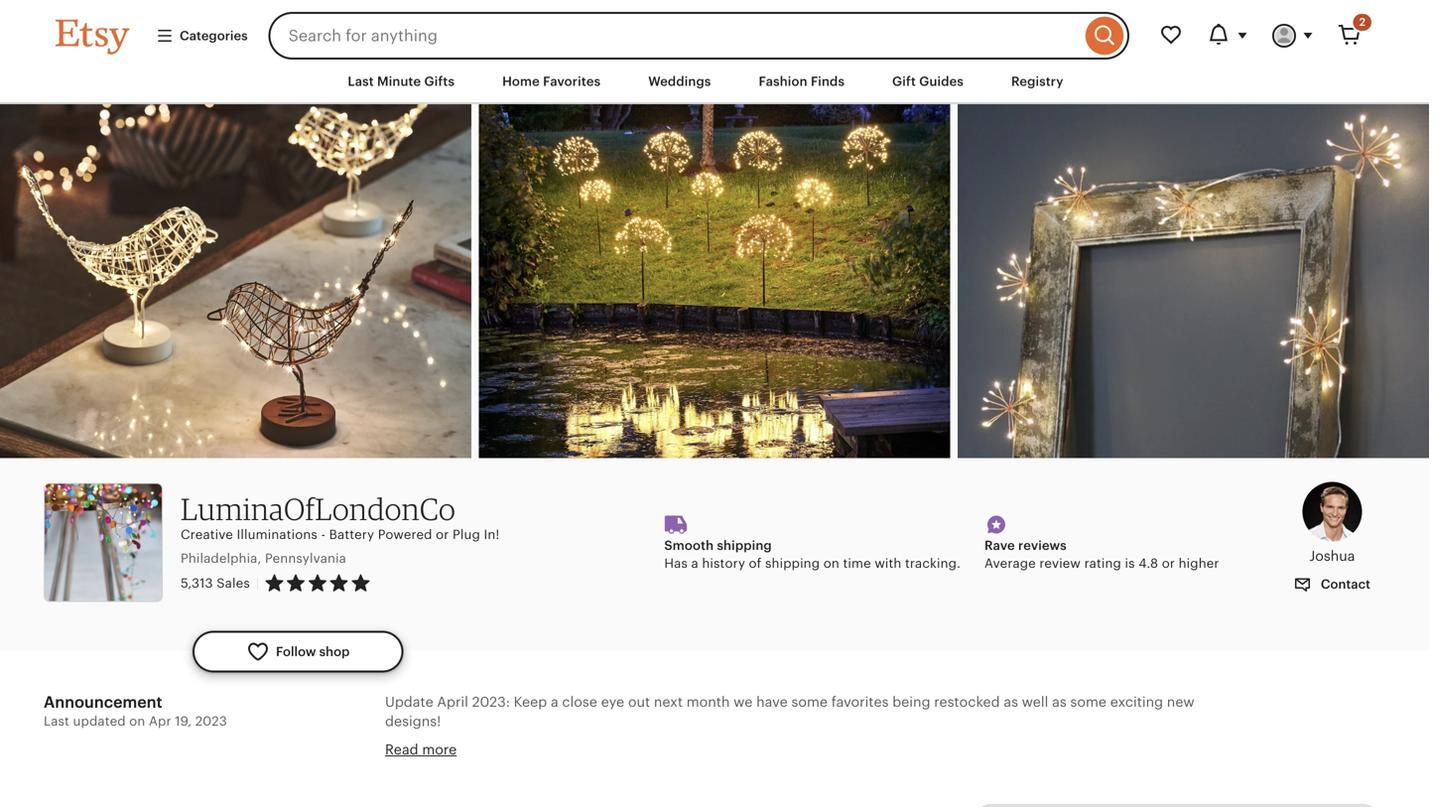 Task type: describe. For each thing, give the bounding box(es) containing it.
2 link
[[1326, 12, 1374, 60]]

5,313
[[181, 576, 213, 591]]

follow shop
[[276, 644, 350, 659]]

minute
[[377, 74, 421, 89]]

apr
[[149, 714, 171, 728]]

has
[[664, 556, 688, 571]]

a inside update april 2023: keep a close eye out next month we have some favorites being restocked as well as some exciting new designs!
[[551, 694, 559, 710]]

luminaoflondonco creative illuminations - battery powered or plug in!
[[181, 490, 500, 542]]

19,
[[175, 714, 192, 728]]

2 as from the left
[[1052, 694, 1067, 710]]

by
[[731, 752, 748, 768]]

home favorites
[[502, 74, 601, 89]]

2022:
[[458, 752, 495, 768]]

time
[[843, 556, 871, 571]]

more
[[422, 741, 457, 757]]

rave reviews average review rating is 4.8 or higher
[[985, 538, 1220, 571]]

shipping
[[499, 752, 559, 768]]

on inside announcement last updated on apr 19, 2023
[[129, 714, 145, 728]]

2 some from the left
[[1071, 694, 1107, 710]]

until
[[996, 752, 1026, 768]]

have
[[756, 694, 788, 710]]

limited!
[[439, 772, 489, 787]]

-
[[321, 527, 326, 542]]

being
[[893, 694, 931, 710]]

month
[[687, 694, 730, 710]]

finds
[[811, 74, 845, 89]]

philadelphia, pennsylvania
[[181, 551, 346, 566]]

april
[[437, 694, 468, 710]]

|
[[256, 576, 260, 591]]

2
[[1359, 16, 1366, 28]]

review
[[1040, 556, 1081, 571]]

eye
[[601, 694, 625, 710]]

home favorites link
[[487, 64, 616, 99]]

weddings
[[648, 74, 711, 89]]

categories button
[[141, 18, 263, 54]]

last minute gifts link
[[333, 64, 470, 99]]

joshua image
[[1303, 482, 1362, 542]]

december
[[385, 752, 454, 768]]

read more
[[385, 741, 457, 757]]

with inside december 2022: shipping with guaranteed delivery by christmas for orders placed right up until the 19th december, however stock is limited!
[[563, 752, 591, 768]]

joshua link
[[1279, 482, 1386, 566]]

1 vertical spatial shipping
[[765, 556, 820, 571]]

joshua
[[1309, 548, 1355, 564]]

favorites
[[832, 694, 889, 710]]

higher
[[1179, 556, 1220, 571]]

is inside december 2022: shipping with guaranteed delivery by christmas for orders placed right up until the 19th december, however stock is limited!
[[425, 772, 435, 787]]

5,313 sales |
[[181, 576, 260, 591]]

next
[[654, 694, 683, 710]]

delivery
[[675, 752, 728, 768]]

home
[[502, 74, 540, 89]]

guaranteed
[[595, 752, 671, 768]]

battery
[[329, 527, 374, 542]]

pennsylvania
[[265, 551, 346, 566]]

read
[[385, 741, 419, 757]]

update
[[385, 694, 434, 710]]

contact button
[[1279, 566, 1386, 603]]

contact
[[1318, 576, 1371, 591]]

history
[[702, 556, 745, 571]]

exciting
[[1110, 694, 1163, 710]]

luminaoflondonco
[[181, 490, 456, 527]]

updated
[[73, 714, 126, 728]]

registry link
[[997, 64, 1079, 99]]

gift
[[892, 74, 916, 89]]

categories
[[180, 28, 248, 43]]

the
[[1029, 752, 1051, 768]]

stock
[[385, 772, 421, 787]]

plug
[[453, 527, 480, 542]]

announcement last updated on apr 19, 2023
[[44, 693, 227, 728]]

Search all 19 items text field
[[969, 804, 1326, 807]]

keep
[[514, 694, 547, 710]]

or inside 'rave reviews average review rating is 4.8 or higher'
[[1162, 556, 1175, 571]]

creative
[[181, 527, 233, 542]]

categories banner
[[20, 0, 1410, 60]]

in!
[[484, 527, 500, 542]]

registry
[[1011, 74, 1064, 89]]



Task type: locate. For each thing, give the bounding box(es) containing it.
2023:
[[472, 694, 510, 710]]

2023
[[195, 714, 227, 728]]

fashion
[[759, 74, 808, 89]]

1 vertical spatial is
[[425, 772, 435, 787]]

rave
[[985, 538, 1015, 553]]

or inside luminaoflondonco creative illuminations - battery powered or plug in!
[[436, 527, 449, 542]]

a right keep
[[551, 694, 559, 710]]

some left exciting at the right
[[1071, 694, 1107, 710]]

none search field inside categories banner
[[269, 12, 1130, 60]]

0 vertical spatial with
[[875, 556, 902, 571]]

new
[[1167, 694, 1195, 710]]

up
[[975, 752, 992, 768]]

or left plug
[[436, 527, 449, 542]]

1 horizontal spatial some
[[1071, 694, 1107, 710]]

1 as from the left
[[1004, 694, 1018, 710]]

guides
[[919, 74, 964, 89]]

1 horizontal spatial as
[[1052, 694, 1067, 710]]

0 vertical spatial or
[[436, 527, 449, 542]]

on inside smooth shipping has a history of shipping on time with tracking.
[[824, 556, 840, 571]]

0 horizontal spatial on
[[129, 714, 145, 728]]

gift guides link
[[878, 64, 979, 99]]

follow
[[276, 644, 316, 659]]

a inside smooth shipping has a history of shipping on time with tracking.
[[691, 556, 699, 571]]

favorites
[[543, 74, 601, 89]]

1 horizontal spatial with
[[875, 556, 902, 571]]

1 horizontal spatial a
[[691, 556, 699, 571]]

illuminations
[[237, 527, 318, 542]]

0 vertical spatial a
[[691, 556, 699, 571]]

0 horizontal spatial as
[[1004, 694, 1018, 710]]

1 horizontal spatial or
[[1162, 556, 1175, 571]]

for
[[822, 752, 841, 768]]

gift guides
[[892, 74, 964, 89]]

last inside "link"
[[348, 74, 374, 89]]

0 vertical spatial last
[[348, 74, 374, 89]]

however
[[1162, 752, 1219, 768]]

0 horizontal spatial with
[[563, 752, 591, 768]]

0 vertical spatial is
[[1125, 556, 1135, 571]]

of
[[749, 556, 762, 571]]

1 vertical spatial or
[[1162, 556, 1175, 571]]

last left updated
[[44, 714, 69, 728]]

some right have
[[792, 694, 828, 710]]

1 vertical spatial last
[[44, 714, 69, 728]]

4.8
[[1139, 556, 1159, 571]]

reviews
[[1018, 538, 1067, 553]]

gifts
[[424, 74, 455, 89]]

None search field
[[269, 12, 1130, 60]]

1 horizontal spatial last
[[348, 74, 374, 89]]

1 vertical spatial on
[[129, 714, 145, 728]]

last inside announcement last updated on apr 19, 2023
[[44, 714, 69, 728]]

orders
[[844, 752, 887, 768]]

announcement
[[44, 693, 162, 711]]

as right well
[[1052, 694, 1067, 710]]

shipping right of on the right of page
[[765, 556, 820, 571]]

0 horizontal spatial is
[[425, 772, 435, 787]]

last minute gifts
[[348, 74, 455, 89]]

as left well
[[1004, 694, 1018, 710]]

weddings link
[[633, 64, 726, 99]]

december 2022: shipping with guaranteed delivery by christmas for orders placed right up until the 19th december, however stock is limited!
[[385, 752, 1219, 787]]

last
[[348, 74, 374, 89], [44, 714, 69, 728]]

is down december
[[425, 772, 435, 787]]

1 horizontal spatial is
[[1125, 556, 1135, 571]]

0 horizontal spatial a
[[551, 694, 559, 710]]

smooth
[[664, 538, 714, 553]]

with right shipping
[[563, 752, 591, 768]]

shipping up of on the right of page
[[717, 538, 772, 553]]

a right "has"
[[691, 556, 699, 571]]

average
[[985, 556, 1036, 571]]

follow shop button
[[193, 631, 403, 672]]

powered
[[378, 527, 432, 542]]

smooth shipping has a history of shipping on time with tracking.
[[664, 538, 961, 571]]

on left apr
[[129, 714, 145, 728]]

on
[[824, 556, 840, 571], [129, 714, 145, 728]]

on left time at bottom
[[824, 556, 840, 571]]

right
[[940, 752, 972, 768]]

is inside 'rave reviews average review rating is 4.8 or higher'
[[1125, 556, 1135, 571]]

placed
[[891, 752, 936, 768]]

philadelphia,
[[181, 551, 261, 566]]

some
[[792, 694, 828, 710], [1071, 694, 1107, 710]]

0 vertical spatial on
[[824, 556, 840, 571]]

1 vertical spatial with
[[563, 752, 591, 768]]

menu bar
[[20, 60, 1410, 104]]

restocked
[[934, 694, 1000, 710]]

or right 4.8 on the bottom of the page
[[1162, 556, 1175, 571]]

close
[[562, 694, 597, 710]]

tracking.
[[905, 556, 961, 571]]

december,
[[1086, 752, 1159, 768]]

with inside smooth shipping has a history of shipping on time with tracking.
[[875, 556, 902, 571]]

1 vertical spatial a
[[551, 694, 559, 710]]

we
[[734, 694, 753, 710]]

with
[[875, 556, 902, 571], [563, 752, 591, 768]]

0 horizontal spatial some
[[792, 694, 828, 710]]

designs!
[[385, 713, 441, 729]]

as
[[1004, 694, 1018, 710], [1052, 694, 1067, 710]]

with right time at bottom
[[875, 556, 902, 571]]

well
[[1022, 694, 1049, 710]]

last left minute on the top
[[348, 74, 374, 89]]

update april 2023: keep a close eye out next month we have some favorites being restocked as well as some exciting new designs!
[[385, 694, 1195, 729]]

fashion finds
[[759, 74, 845, 89]]

fashion finds link
[[744, 64, 860, 99]]

is left 4.8 on the bottom of the page
[[1125, 556, 1135, 571]]

0 horizontal spatial last
[[44, 714, 69, 728]]

rating
[[1085, 556, 1122, 571]]

shop
[[319, 644, 350, 659]]

1 some from the left
[[792, 694, 828, 710]]

out
[[628, 694, 650, 710]]

read more link
[[385, 741, 457, 757]]

a
[[691, 556, 699, 571], [551, 694, 559, 710]]

19th
[[1055, 752, 1083, 768]]

Search for anything text field
[[269, 12, 1081, 60]]

0 horizontal spatial or
[[436, 527, 449, 542]]

1 horizontal spatial on
[[824, 556, 840, 571]]

menu bar containing last minute gifts
[[20, 60, 1410, 104]]

0 vertical spatial shipping
[[717, 538, 772, 553]]

sales
[[217, 576, 250, 591]]



Task type: vqa. For each thing, say whether or not it's contained in the screenshot.
About link
no



